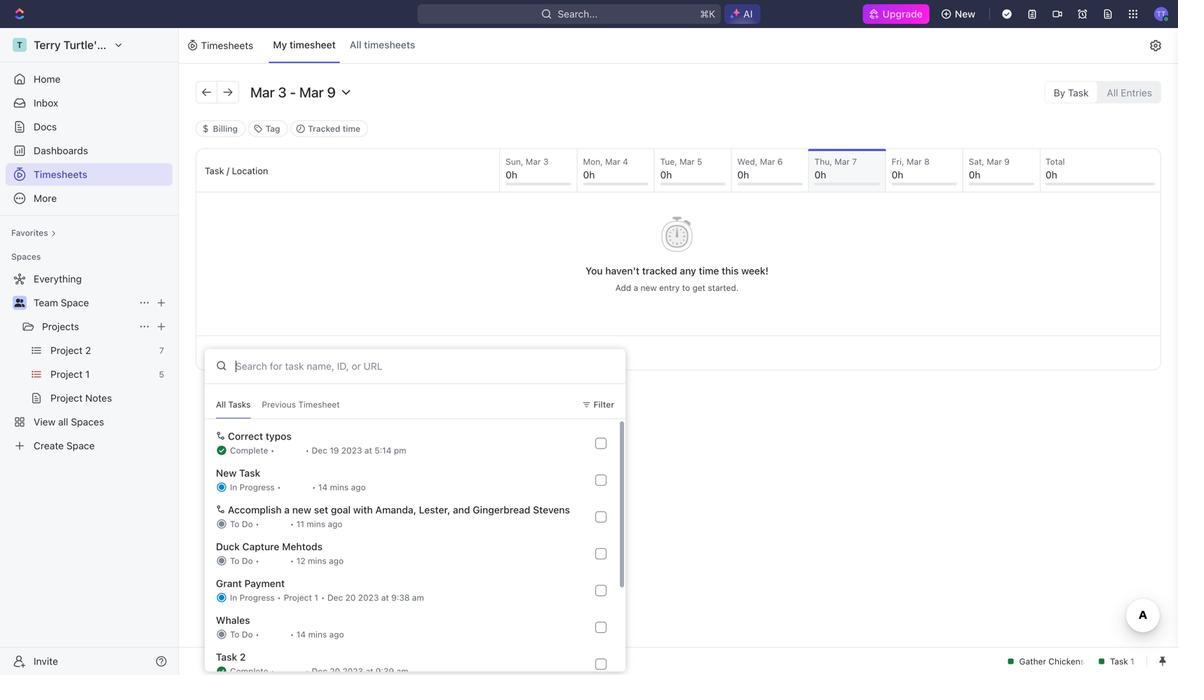 Task type: locate. For each thing, give the bounding box(es) containing it.
1 vertical spatial do
[[242, 556, 253, 566]]

• down accomplish
[[255, 519, 259, 529]]

0h down tue,
[[660, 169, 672, 181]]

by
[[1054, 87, 1065, 98]]

• left the 12
[[290, 556, 294, 566]]

4 0h from the left
[[737, 169, 749, 181]]

dec left 20
[[327, 593, 343, 603]]

3 mar from the left
[[680, 157, 695, 167]]

0h inside sat, mar 9 0h
[[969, 169, 981, 181]]

mins
[[330, 482, 349, 492], [307, 519, 325, 529], [308, 556, 327, 566], [308, 630, 327, 640]]

tree
[[6, 268, 173, 457]]

0 horizontal spatial at
[[364, 446, 372, 455]]

0 horizontal spatial new
[[292, 504, 311, 516]]

1 horizontal spatial timesheets
[[201, 40, 253, 51]]

projects
[[42, 321, 79, 332]]

correct typos
[[225, 431, 292, 442]]

all inside button
[[216, 400, 226, 410]]

0 vertical spatial to
[[230, 519, 239, 529]]

3 to do • from the top
[[230, 630, 259, 640]]

0 vertical spatial in
[[230, 482, 237, 492]]

all timesheets link
[[346, 28, 419, 63]]

1 vertical spatial progress
[[240, 593, 275, 603]]

in
[[230, 482, 237, 492], [230, 593, 237, 603]]

6 mar from the left
[[907, 157, 922, 167]]

1 horizontal spatial new
[[955, 8, 975, 20]]

← button
[[196, 82, 217, 103]]

timesheets
[[201, 40, 253, 51], [34, 169, 87, 180]]

do down capture
[[242, 556, 253, 566]]

0h inside thu, mar 7 0h
[[815, 169, 826, 181]]

new down complete
[[216, 467, 237, 479]]

mar inside mon, mar 4 0h
[[605, 157, 620, 167]]

9:38
[[391, 593, 410, 603]]

0h inside the wed, mar 6 0h
[[737, 169, 749, 181]]

in progress • project 1 • dec 20 2023 at 9:38 am
[[230, 593, 424, 603]]

• right the 1
[[321, 593, 325, 603]]

all
[[350, 39, 361, 50], [1107, 87, 1118, 98], [216, 400, 226, 410]]

0 horizontal spatial new
[[216, 467, 237, 479]]

timesheets down dashboards
[[34, 169, 87, 180]]

2 vertical spatial to do •
[[230, 630, 259, 640]]

12
[[296, 556, 305, 566]]

0 vertical spatial a
[[634, 283, 638, 293]]

0 vertical spatial 14
[[318, 482, 328, 492]]

mar left the 3
[[526, 157, 541, 167]]

progress
[[240, 482, 275, 492], [240, 593, 275, 603]]

0 horizontal spatial all
[[216, 400, 226, 410]]

19
[[330, 446, 339, 455]]

1 mar from the left
[[526, 157, 541, 167]]

tue, mar 5 0h
[[660, 157, 702, 181]]

task / location
[[205, 165, 268, 176]]

gingerbread
[[473, 504, 530, 516]]

←
[[201, 85, 212, 100]]

ago down goal on the bottom of page
[[328, 519, 342, 529]]

at left 9:38
[[381, 593, 389, 603]]

0h inside the tue, mar 5 0h
[[660, 169, 672, 181]]

1 progress from the top
[[240, 482, 275, 492]]

mar inside sun, mar 3 0h
[[526, 157, 541, 167]]

filter button
[[577, 396, 620, 413]]

pm
[[394, 446, 406, 455]]

4 mar from the left
[[760, 157, 775, 167]]

0 vertical spatial to do •
[[230, 519, 259, 529]]

sidebar navigation
[[0, 28, 179, 675]]

entries
[[1121, 87, 1152, 98]]

4
[[623, 157, 628, 167]]

mar left 5
[[680, 157, 695, 167]]

0 horizontal spatial 14
[[296, 630, 306, 640]]

2 do from the top
[[242, 556, 253, 566]]

0h inside total 0h
[[1046, 169, 1057, 181]]

1 vertical spatial new
[[216, 467, 237, 479]]

complete
[[230, 446, 268, 455]]

• down project
[[290, 630, 294, 640]]

fri,
[[892, 157, 904, 167]]

0h inside mon, mar 4 0h
[[583, 169, 595, 181]]

2023 right 19
[[341, 446, 362, 455]]

am
[[412, 593, 424, 603]]

None checkbox
[[595, 438, 607, 449], [595, 475, 607, 486], [595, 585, 607, 596], [595, 438, 607, 449], [595, 475, 607, 486], [595, 585, 607, 596]]

2023 right 20
[[358, 593, 379, 603]]

new
[[641, 283, 657, 293], [292, 504, 311, 516]]

1 horizontal spatial new
[[641, 283, 657, 293]]

space
[[61, 297, 89, 309]]

new down 'tracked'
[[641, 283, 657, 293]]

5 mar from the left
[[835, 157, 850, 167]]

0 vertical spatial all
[[350, 39, 361, 50]]

progress down grant payment
[[240, 593, 275, 603]]

mar inside thu, mar 7 0h
[[835, 157, 850, 167]]

all tasks button
[[216, 400, 251, 419]]

mon, mar 4 0h
[[583, 157, 628, 181]]

2 vertical spatial to
[[230, 630, 239, 640]]

None checkbox
[[595, 511, 607, 523], [595, 548, 607, 559], [595, 622, 607, 633], [595, 659, 607, 670], [595, 511, 607, 523], [595, 548, 607, 559], [595, 622, 607, 633], [595, 659, 607, 670]]

all for all timesheets
[[350, 39, 361, 50]]

mar left 9
[[987, 157, 1002, 167]]

1 vertical spatial timesheets
[[34, 169, 87, 180]]

3 0h from the left
[[660, 169, 672, 181]]

home link
[[6, 68, 173, 90]]

grant payment
[[216, 578, 285, 589]]

• left 19
[[305, 446, 309, 455]]

do down accomplish
[[242, 519, 253, 529]]

mins down set
[[307, 519, 325, 529]]

2 vertical spatial all
[[216, 400, 226, 410]]

to do • for duck capture mehtods
[[230, 556, 259, 566]]

mar left 7
[[835, 157, 850, 167]]

1 vertical spatial at
[[381, 593, 389, 603]]

0 vertical spatial new
[[955, 8, 975, 20]]

new right the upgrade
[[955, 8, 975, 20]]

previous timesheet button
[[262, 400, 340, 419]]

• 14 mins ago up goal on the bottom of page
[[312, 482, 366, 492]]

2
[[240, 651, 246, 663]]

ago for whales
[[329, 630, 344, 640]]

dashboards
[[34, 145, 88, 156]]

5
[[697, 157, 702, 167]]

0h down sat,
[[969, 169, 981, 181]]

2 in from the top
[[230, 593, 237, 603]]

complete •
[[230, 446, 275, 455]]

2 to from the top
[[230, 556, 239, 566]]

2 horizontal spatial all
[[1107, 87, 1118, 98]]

8 0h from the left
[[1046, 169, 1057, 181]]

14
[[318, 482, 328, 492], [296, 630, 306, 640]]

all for all entries
[[1107, 87, 1118, 98]]

spaces
[[11, 252, 41, 262]]

2 to do • from the top
[[230, 556, 259, 566]]

upgrade
[[883, 8, 923, 20]]

0h down thu,
[[815, 169, 826, 181]]

new for new
[[955, 8, 975, 20]]

0h inside fri, mar 8 0h
[[892, 169, 903, 181]]

1 vertical spatial 14
[[296, 630, 306, 640]]

0 vertical spatial • 14 mins ago
[[312, 482, 366, 492]]

add inside "you haven't tracked any time this week! add a new entry to get started."
[[615, 283, 631, 293]]

1 vertical spatial to do •
[[230, 556, 259, 566]]

progress up accomplish
[[240, 482, 275, 492]]

to down "duck"
[[230, 556, 239, 566]]

1 horizontal spatial add
[[615, 283, 631, 293]]

→ button
[[217, 82, 238, 103]]

2 vertical spatial do
[[242, 630, 253, 640]]

1 vertical spatial dec
[[327, 593, 343, 603]]

0 vertical spatial new
[[641, 283, 657, 293]]

0h down total
[[1046, 169, 1057, 181]]

ago right the 12
[[329, 556, 344, 566]]

thu,
[[815, 157, 832, 167]]

1 in from the top
[[230, 482, 237, 492]]

• down typos
[[271, 446, 275, 455]]

new
[[955, 8, 975, 20], [216, 467, 237, 479]]

mar left 8
[[907, 157, 922, 167]]

to do • down accomplish
[[230, 519, 259, 529]]

new for new task
[[216, 467, 237, 479]]

task right by on the right
[[1068, 87, 1089, 98]]

add left row
[[222, 348, 238, 358]]

a right accomplish
[[284, 504, 290, 516]]

mins up goal on the bottom of page
[[330, 482, 349, 492]]

7 mar from the left
[[987, 157, 1002, 167]]

at left "5:14"
[[364, 446, 372, 455]]

timesheets up →
[[201, 40, 253, 51]]

0 vertical spatial do
[[242, 519, 253, 529]]

get
[[692, 283, 705, 293]]

do down whales
[[242, 630, 253, 640]]

stevens
[[533, 504, 570, 516]]

0h inside sun, mar 3 0h
[[506, 169, 517, 181]]

0 horizontal spatial a
[[284, 504, 290, 516]]

mins down the 1
[[308, 630, 327, 640]]

ago up with
[[351, 482, 366, 492]]

14 down project
[[296, 630, 306, 640]]

8
[[924, 157, 930, 167]]

1 to do • from the top
[[230, 519, 259, 529]]

1 do from the top
[[242, 519, 253, 529]]

do
[[242, 519, 253, 529], [242, 556, 253, 566], [242, 630, 253, 640]]

mar inside fri, mar 8 0h
[[907, 157, 922, 167]]

mar inside sat, mar 9 0h
[[987, 157, 1002, 167]]

mar left 4 on the top
[[605, 157, 620, 167]]

0h down the "fri," on the top right of page
[[892, 169, 903, 181]]

do for duck capture mehtods
[[242, 556, 253, 566]]

add down haven't
[[615, 283, 631, 293]]

0 vertical spatial timesheets
[[201, 40, 253, 51]]

1 vertical spatial add
[[222, 348, 238, 358]]

0 vertical spatial progress
[[240, 482, 275, 492]]

team
[[34, 297, 58, 309]]

6 0h from the left
[[892, 169, 903, 181]]

tree containing team space
[[6, 268, 173, 457]]

grant
[[216, 578, 242, 589]]

location
[[232, 165, 268, 176]]

mar left 6
[[760, 157, 775, 167]]

docs
[[34, 121, 57, 133]]

all left tasks
[[216, 400, 226, 410]]

7 0h from the left
[[969, 169, 981, 181]]

in down 'new task'
[[230, 482, 237, 492]]

0h
[[506, 169, 517, 181], [583, 169, 595, 181], [660, 169, 672, 181], [737, 169, 749, 181], [815, 169, 826, 181], [892, 169, 903, 181], [969, 169, 981, 181], [1046, 169, 1057, 181]]

14 for new task
[[318, 482, 328, 492]]

1 horizontal spatial 14
[[318, 482, 328, 492]]

0 vertical spatial add
[[615, 283, 631, 293]]

to up "duck"
[[230, 519, 239, 529]]

• 14 mins ago down the 1
[[290, 630, 344, 640]]

0h down mon,
[[583, 169, 595, 181]]

by task button
[[1045, 81, 1098, 103]]

do for whales
[[242, 630, 253, 640]]

all for all tasks
[[216, 400, 226, 410]]

to do • for whales
[[230, 630, 259, 640]]

task left 2
[[216, 651, 237, 663]]

mar for tue, mar 5 0h
[[680, 157, 695, 167]]

0h down sun,
[[506, 169, 517, 181]]

upgrade link
[[863, 4, 930, 24]]

5 0h from the left
[[815, 169, 826, 181]]

1 vertical spatial all
[[1107, 87, 1118, 98]]

tue,
[[660, 157, 677, 167]]

0 horizontal spatial timesheets
[[34, 169, 87, 180]]

1 horizontal spatial a
[[634, 283, 638, 293]]

all inside button
[[1107, 87, 1118, 98]]

to down whales
[[230, 630, 239, 640]]

all left entries
[[1107, 87, 1118, 98]]

new up the 11
[[292, 504, 311, 516]]

2 0h from the left
[[583, 169, 595, 181]]

• 12 mins ago
[[290, 556, 344, 566]]

in down grant
[[230, 593, 237, 603]]

timesheet
[[290, 39, 336, 50]]

amanda,
[[375, 504, 416, 516]]

typos
[[266, 431, 292, 442]]

9
[[1004, 157, 1010, 167]]

1 vertical spatial in
[[230, 593, 237, 603]]

to do • down whales
[[230, 630, 259, 640]]

0h down wed,
[[737, 169, 749, 181]]

and
[[453, 504, 470, 516]]

1 horizontal spatial all
[[350, 39, 361, 50]]

3 to from the top
[[230, 630, 239, 640]]

mar for fri, mar 8 0h
[[907, 157, 922, 167]]

ago down in progress • project 1 • dec 20 2023 at 9:38 am
[[329, 630, 344, 640]]

20
[[345, 593, 356, 603]]

1 vertical spatial to
[[230, 556, 239, 566]]

14 up set
[[318, 482, 328, 492]]

⌘k
[[700, 8, 715, 20]]

home
[[34, 73, 60, 85]]

0 horizontal spatial add
[[222, 348, 238, 358]]

goal
[[331, 504, 351, 516]]

timesheets inside sidebar navigation
[[34, 169, 87, 180]]

1 0h from the left
[[506, 169, 517, 181]]

2 mar from the left
[[605, 157, 620, 167]]

a inside "you haven't tracked any time this week! add a new entry to get started."
[[634, 283, 638, 293]]

2023
[[341, 446, 362, 455], [358, 593, 379, 603]]

dec left 19
[[312, 446, 327, 455]]

mar
[[526, 157, 541, 167], [605, 157, 620, 167], [680, 157, 695, 167], [760, 157, 775, 167], [835, 157, 850, 167], [907, 157, 922, 167], [987, 157, 1002, 167]]

docs link
[[6, 116, 173, 138]]

1 horizontal spatial at
[[381, 593, 389, 603]]

1 vertical spatial • 14 mins ago
[[290, 630, 344, 640]]

• left the 11
[[290, 519, 294, 529]]

accomplish a new set goal with amanda, lester, and gingerbread stevens
[[225, 504, 570, 516]]

to do • down capture
[[230, 556, 259, 566]]

mins right the 12
[[308, 556, 327, 566]]

mar inside the tue, mar 5 0h
[[680, 157, 695, 167]]

new inside button
[[955, 8, 975, 20]]

mar inside the wed, mar 6 0h
[[760, 157, 775, 167]]

2 progress from the top
[[240, 593, 275, 603]]

all left the timesheets
[[350, 39, 361, 50]]

mins for new task
[[330, 482, 349, 492]]

my timesheet link
[[269, 28, 340, 63]]

you
[[586, 265, 603, 277]]

with
[[353, 504, 373, 516]]

• dec 19 2023 at 5:14 pm
[[305, 446, 406, 455]]

filter button
[[577, 396, 620, 413]]

all inside 'link'
[[350, 39, 361, 50]]

by task
[[1054, 87, 1089, 98]]

to
[[682, 283, 690, 293]]

to for whales
[[230, 630, 239, 640]]

3 do from the top
[[242, 630, 253, 640]]

a down haven't
[[634, 283, 638, 293]]



Task type: describe. For each thing, give the bounding box(es) containing it.
mar for thu, mar 7 0h
[[835, 157, 850, 167]]

lester,
[[419, 504, 450, 516]]

timesheets
[[364, 39, 415, 50]]

mar for sat, mar 9 0h
[[987, 157, 1002, 167]]

• up set
[[312, 482, 316, 492]]

1 vertical spatial 2023
[[358, 593, 379, 603]]

set
[[314, 504, 328, 516]]

total
[[1046, 157, 1065, 167]]

project
[[284, 593, 312, 603]]

ago for duck capture mehtods
[[329, 556, 344, 566]]

add inside dropdown button
[[222, 348, 238, 358]]

task inside "button"
[[216, 651, 237, 663]]

inbox
[[34, 97, 58, 109]]

user group image
[[14, 299, 25, 307]]

progress for in progress • project 1 • dec 20 2023 at 9:38 am
[[240, 593, 275, 603]]

timesheets link
[[6, 163, 173, 186]]

wed, mar 6 0h
[[737, 157, 783, 181]]

tree inside sidebar navigation
[[6, 268, 173, 457]]

mins for whales
[[308, 630, 327, 640]]

team space
[[34, 297, 89, 309]]

in for in progress •
[[230, 482, 237, 492]]

in progress •
[[230, 482, 281, 492]]

started.
[[708, 283, 739, 293]]

payment
[[244, 578, 285, 589]]

new task
[[216, 467, 260, 479]]

0h for fri, mar 8 0h
[[892, 169, 903, 181]]

• 14 mins ago for whales
[[290, 630, 344, 640]]

0 vertical spatial 2023
[[341, 446, 362, 455]]

any
[[680, 265, 696, 277]]

task up in progress •
[[239, 467, 260, 479]]

week!
[[741, 265, 769, 277]]

new inside "you haven't tracked any time this week! add a new entry to get started."
[[641, 283, 657, 293]]

task left /
[[205, 165, 224, 176]]

all tasks
[[216, 400, 251, 410]]

new button
[[935, 3, 984, 25]]

• left project
[[277, 593, 281, 603]]

accomplish
[[228, 504, 282, 516]]

sun,
[[506, 157, 523, 167]]

• up accomplish
[[277, 482, 281, 492]]

all timesheets
[[350, 39, 415, 50]]

14 for whales
[[296, 630, 306, 640]]

/
[[227, 165, 229, 176]]

mar for wed, mar 6 0h
[[760, 157, 775, 167]]

team space link
[[34, 292, 133, 314]]

filter
[[594, 400, 614, 410]]

to for duck capture mehtods
[[230, 556, 239, 566]]

previous timesheet
[[262, 400, 340, 410]]

add row
[[222, 348, 255, 358]]

• 11 mins ago
[[290, 519, 342, 529]]

Search for task name, ID, or URL text field
[[205, 349, 626, 384]]

task 2
[[216, 651, 246, 663]]

inbox link
[[6, 92, 173, 114]]

search...
[[558, 8, 598, 20]]

0h for sun, mar 3 0h
[[506, 169, 517, 181]]

whales
[[216, 615, 250, 626]]

duck
[[216, 541, 240, 553]]

invite
[[34, 656, 58, 667]]

timesheet
[[298, 400, 340, 410]]

tasks
[[228, 400, 251, 410]]

0h for tue, mar 5 0h
[[660, 169, 672, 181]]

entry
[[659, 283, 680, 293]]

sat, mar 9 0h
[[969, 157, 1010, 181]]

projects link
[[42, 316, 133, 338]]

• down capture
[[255, 556, 259, 566]]

0 vertical spatial at
[[364, 446, 372, 455]]

1 to from the top
[[230, 519, 239, 529]]

duck capture mehtods
[[216, 541, 323, 553]]

mar for sun, mar 3 0h
[[526, 157, 541, 167]]

0h for wed, mar 6 0h
[[737, 169, 749, 181]]

favorites
[[11, 228, 48, 238]]

mon,
[[583, 157, 603, 167]]

0h for sat, mar 9 0h
[[969, 169, 981, 181]]

tracked
[[642, 265, 677, 277]]

thu, mar 7 0h
[[815, 157, 857, 181]]

mehtods
[[282, 541, 323, 553]]

favorites button
[[6, 224, 62, 241]]

0 vertical spatial dec
[[312, 446, 327, 455]]

time
[[699, 265, 719, 277]]

6
[[778, 157, 783, 167]]

0h for thu, mar 7 0h
[[815, 169, 826, 181]]

mins for duck capture mehtods
[[308, 556, 327, 566]]

add row button
[[205, 345, 260, 362]]

ago for new task
[[351, 482, 366, 492]]

1
[[314, 593, 318, 603]]

1 vertical spatial new
[[292, 504, 311, 516]]

• 14 mins ago for new task
[[312, 482, 366, 492]]

11
[[296, 519, 304, 529]]

7
[[852, 157, 857, 167]]

• down grant payment
[[255, 630, 259, 640]]

mar for mon, mar 4 0h
[[605, 157, 620, 167]]

you haven't tracked any time this week! add a new entry to get started.
[[586, 265, 769, 293]]

my timesheet
[[273, 39, 336, 50]]

0h for mon, mar 4 0h
[[583, 169, 595, 181]]

haven't
[[605, 265, 640, 277]]

1 vertical spatial a
[[284, 504, 290, 516]]

dashboards link
[[6, 140, 173, 162]]

previous
[[262, 400, 296, 410]]

my
[[273, 39, 287, 50]]

task inside button
[[1068, 87, 1089, 98]]

all entries
[[1107, 87, 1152, 98]]

progress for in progress •
[[240, 482, 275, 492]]

total 0h
[[1046, 157, 1065, 181]]

row
[[240, 348, 255, 358]]

this
[[722, 265, 739, 277]]

fri, mar 8 0h
[[892, 157, 930, 181]]

in for in progress • project 1 • dec 20 2023 at 9:38 am
[[230, 593, 237, 603]]



Task type: vqa. For each thing, say whether or not it's contained in the screenshot.
the left business time icon
no



